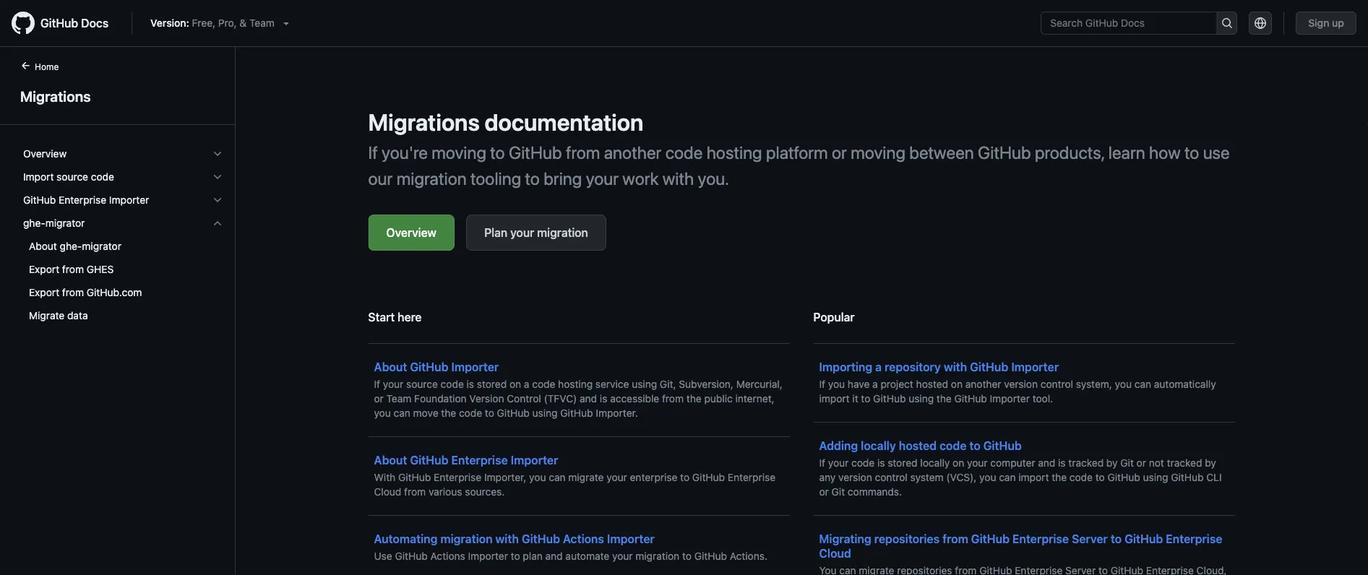Task type: locate. For each thing, give the bounding box(es) containing it.
ghe- up the export from ghes
[[60, 240, 82, 252]]

can inside adding locally hosted code to github if your code is stored locally on your computer and is tracked by git or not tracked by any version control system (vcs), you can import the code to github using github cli or git commands.
[[1000, 472, 1016, 484]]

1 horizontal spatial moving
[[851, 142, 906, 163]]

1 horizontal spatial with
[[663, 168, 694, 189]]

git down any
[[832, 486, 845, 498]]

hosted down 'repository'
[[917, 379, 949, 390]]

you right importer,
[[529, 472, 546, 484]]

project
[[881, 379, 914, 390]]

1 vertical spatial with
[[944, 360, 968, 374]]

triangle down image
[[280, 17, 292, 29]]

source inside dropdown button
[[57, 171, 88, 183]]

2 horizontal spatial and
[[1039, 457, 1056, 469]]

0 horizontal spatial locally
[[861, 439, 896, 453]]

code up the github enterprise importer
[[91, 171, 114, 183]]

up
[[1333, 17, 1345, 29]]

0 vertical spatial migrator
[[45, 217, 85, 229]]

1 horizontal spatial overview
[[386, 226, 437, 240]]

you left move
[[374, 407, 391, 419]]

0 vertical spatial and
[[580, 393, 597, 405]]

and inside adding locally hosted code to github if your code is stored locally on your computer and is tracked by git or not tracked by any version control system (vcs), you can import the code to github using github cli or git commands.
[[1039, 457, 1056, 469]]

0 vertical spatial source
[[57, 171, 88, 183]]

export inside export from ghes link
[[29, 264, 59, 276]]

1 horizontal spatial stored
[[888, 457, 918, 469]]

0 vertical spatial another
[[604, 142, 662, 163]]

you right system,
[[1116, 379, 1132, 390]]

cloud down "with"
[[374, 486, 402, 498]]

about down ghe-migrator at the left top of page
[[29, 240, 57, 252]]

1 horizontal spatial by
[[1206, 457, 1217, 469]]

sc 9kayk9 0 image inside import source code dropdown button
[[212, 171, 223, 183]]

1 horizontal spatial version
[[1005, 379, 1038, 390]]

1 horizontal spatial migrations
[[368, 108, 480, 136]]

hosting up the you.
[[707, 142, 763, 163]]

importer up importer,
[[511, 454, 559, 467]]

0 horizontal spatial control
[[875, 472, 908, 484]]

hosted inside importing a repository with github importer if you have a project hosted on another version control system, you can automatically import it to github using the github importer tool.
[[917, 379, 949, 390]]

0 horizontal spatial tracked
[[1069, 457, 1104, 469]]

1 vertical spatial migrator
[[82, 240, 121, 252]]

on right project
[[952, 379, 963, 390]]

about
[[29, 240, 57, 252], [374, 360, 407, 374], [374, 454, 407, 467]]

1 horizontal spatial actions
[[563, 533, 605, 546]]

another
[[604, 142, 662, 163], [966, 379, 1002, 390]]

a right 'have'
[[873, 379, 878, 390]]

from inside about github importer if your source code is stored on a code hosting service using git, subversion, mercurial, or team foundation version control (tfvc) and is accessible from the public internet, you can move the code to github using github importer.
[[662, 393, 684, 405]]

to right server
[[1111, 533, 1122, 546]]

0 vertical spatial import
[[820, 393, 850, 405]]

import inside adding locally hosted code to github if your code is stored locally on your computer and is tracked by git or not tracked by any version control system (vcs), you can import the code to github using github cli or git commands.
[[1019, 472, 1050, 484]]

1 vertical spatial sc 9kayk9 0 image
[[212, 171, 223, 183]]

automating migration with github actions importer use github actions importer to plan and automate your migration to github actions.
[[374, 533, 768, 563]]

search image
[[1222, 17, 1233, 29]]

2 vertical spatial with
[[496, 533, 519, 546]]

migration right automate on the bottom
[[636, 551, 680, 563]]

your right automate on the bottom
[[612, 551, 633, 563]]

using inside importing a repository with github importer if you have a project hosted on another version control system, you can automatically import it to github using the github importer tool.
[[909, 393, 934, 405]]

Search GitHub Docs search field
[[1042, 12, 1217, 34]]

by left not
[[1107, 457, 1118, 469]]

to inside importing a repository with github importer if you have a project hosted on another version control system, you can automatically import it to github using the github importer tool.
[[862, 393, 871, 405]]

your inside about github importer if your source code is stored on a code hosting service using git, subversion, mercurial, or team foundation version control (tfvc) and is accessible from the public internet, you can move the code to github using github importer.
[[383, 379, 404, 390]]

automate
[[566, 551, 610, 563]]

code down version
[[459, 407, 482, 419]]

1 vertical spatial locally
[[921, 457, 950, 469]]

the inside importing a repository with github importer if you have a project hosted on another version control system, you can automatically import it to github using the github importer tool.
[[937, 393, 952, 405]]

sc 9kayk9 0 image for overview
[[212, 148, 223, 160]]

tracked
[[1069, 457, 1104, 469], [1168, 457, 1203, 469]]

1 horizontal spatial another
[[966, 379, 1002, 390]]

to
[[490, 142, 505, 163], [1185, 142, 1200, 163], [525, 168, 540, 189], [862, 393, 871, 405], [485, 407, 494, 419], [970, 439, 981, 453], [681, 472, 690, 484], [1096, 472, 1105, 484], [1111, 533, 1122, 546], [511, 551, 520, 563], [683, 551, 692, 563]]

git
[[1121, 457, 1134, 469], [832, 486, 845, 498]]

2 vertical spatial and
[[546, 551, 563, 563]]

if down 'start'
[[374, 379, 380, 390]]

work
[[623, 168, 659, 189]]

ghe- inside dropdown button
[[23, 217, 45, 229]]

version: free, pro, & team
[[150, 17, 275, 29]]

0 vertical spatial ghe-
[[23, 217, 45, 229]]

migrations down home link
[[20, 87, 91, 104]]

0 vertical spatial migrations
[[20, 87, 91, 104]]

you inside 'about github enterprise importer with github enterprise importer, you can migrate your enterprise to github enterprise cloud from various sources.'
[[529, 472, 546, 484]]

importer,
[[484, 472, 527, 484]]

if down importing
[[820, 379, 826, 390]]

0 vertical spatial sc 9kayk9 0 image
[[212, 195, 223, 206]]

or
[[832, 142, 847, 163], [374, 393, 384, 405], [1137, 457, 1147, 469], [820, 486, 829, 498]]

1 vertical spatial migrations
[[368, 108, 480, 136]]

moving up tooling
[[432, 142, 487, 163]]

code up server
[[1070, 472, 1093, 484]]

migrator up about ghe-migrator
[[45, 217, 85, 229]]

git,
[[660, 379, 676, 390]]

hosted
[[917, 379, 949, 390], [899, 439, 937, 453]]

2 moving from the left
[[851, 142, 906, 163]]

or inside about github importer if your source code is stored on a code hosting service using git, subversion, mercurial, or team foundation version control (tfvc) and is accessible from the public internet, you can move the code to github using github importer.
[[374, 393, 384, 405]]

from
[[566, 142, 600, 163], [62, 264, 84, 276], [62, 287, 84, 299], [662, 393, 684, 405], [404, 486, 426, 498], [943, 533, 969, 546]]

1 ghe-migrator element from the top
[[12, 212, 235, 328]]

0 vertical spatial cloud
[[374, 486, 402, 498]]

1 vertical spatial hosted
[[899, 439, 937, 453]]

0 horizontal spatial overview
[[23, 148, 67, 160]]

actions.
[[730, 551, 768, 563]]

and down service
[[580, 393, 597, 405]]

actions down the automating
[[431, 551, 466, 563]]

sc 9kayk9 0 image inside ghe-migrator dropdown button
[[212, 218, 223, 229]]

cloud
[[374, 486, 402, 498], [820, 547, 852, 561]]

0 horizontal spatial source
[[57, 171, 88, 183]]

1 vertical spatial and
[[1039, 457, 1056, 469]]

moving left between
[[851, 142, 906, 163]]

0 horizontal spatial migrations
[[20, 87, 91, 104]]

2 export from the top
[[29, 287, 59, 299]]

enterprise
[[59, 194, 106, 206], [452, 454, 508, 467], [434, 472, 482, 484], [728, 472, 776, 484], [1013, 533, 1070, 546], [1166, 533, 1223, 546]]

from down git,
[[662, 393, 684, 405]]

importer inside about github importer if your source code is stored on a code hosting service using git, subversion, mercurial, or team foundation version control (tfvc) and is accessible from the public internet, you can move the code to github using github importer.
[[452, 360, 499, 374]]

1 horizontal spatial control
[[1041, 379, 1074, 390]]

with
[[663, 168, 694, 189], [944, 360, 968, 374], [496, 533, 519, 546]]

github docs
[[40, 16, 109, 30]]

code up the you.
[[666, 142, 703, 163]]

github.com
[[87, 287, 142, 299]]

you.
[[698, 168, 729, 189]]

team right & at the left
[[249, 17, 275, 29]]

github
[[40, 16, 78, 30], [509, 142, 562, 163], [978, 142, 1032, 163], [23, 194, 56, 206], [410, 360, 449, 374], [971, 360, 1009, 374], [874, 393, 906, 405], [955, 393, 988, 405], [497, 407, 530, 419], [561, 407, 593, 419], [984, 439, 1022, 453], [410, 454, 449, 467], [398, 472, 431, 484], [693, 472, 725, 484], [1108, 472, 1141, 484], [1172, 472, 1204, 484], [522, 533, 560, 546], [972, 533, 1010, 546], [1125, 533, 1164, 546], [395, 551, 428, 563], [695, 551, 727, 563]]

using
[[632, 379, 657, 390], [909, 393, 934, 405], [533, 407, 558, 419], [1144, 472, 1169, 484]]

have
[[848, 379, 870, 390]]

your down start here
[[383, 379, 404, 390]]

team left foundation
[[387, 393, 412, 405]]

by up 'cli'
[[1206, 457, 1217, 469]]

ghe- down import
[[23, 217, 45, 229]]

1 vertical spatial ghe-
[[60, 240, 82, 252]]

actions
[[563, 533, 605, 546], [431, 551, 466, 563]]

0 vertical spatial about
[[29, 240, 57, 252]]

1 vertical spatial team
[[387, 393, 412, 405]]

stored up version
[[477, 379, 507, 390]]

1 horizontal spatial hosting
[[707, 142, 763, 163]]

importer up version
[[452, 360, 499, 374]]

importer up 'tool.'
[[1012, 360, 1059, 374]]

on up (vcs),
[[953, 457, 965, 469]]

export from ghes link
[[17, 258, 229, 281]]

can left migrate
[[549, 472, 566, 484]]

1 by from the left
[[1107, 457, 1118, 469]]

and
[[580, 393, 597, 405], [1039, 457, 1056, 469], [546, 551, 563, 563]]

importer up automate on the bottom
[[607, 533, 655, 546]]

overview up import
[[23, 148, 67, 160]]

2 sc 9kayk9 0 image from the top
[[212, 218, 223, 229]]

github inside dropdown button
[[23, 194, 56, 206]]

stored up system
[[888, 457, 918, 469]]

is up 'commands.'
[[878, 457, 885, 469]]

from right repositories
[[943, 533, 969, 546]]

1 vertical spatial git
[[832, 486, 845, 498]]

ghe-migrator element containing ghe-migrator
[[12, 212, 235, 328]]

version inside adding locally hosted code to github if your code is stored locally on your computer and is tracked by git or not tracked by any version control system (vcs), you can import the code to github using github cli or git commands.
[[839, 472, 873, 484]]

migrations inside migrations documentation if you're moving to github from another code hosting platform or moving between github products, learn how to use our migration tooling to bring your work with you.
[[368, 108, 480, 136]]

about for enterprise
[[374, 454, 407, 467]]

migrations documentation if you're moving to github from another code hosting platform or moving between github products, learn how to use our migration tooling to bring your work with you.
[[368, 108, 1230, 189]]

about for migrator
[[29, 240, 57, 252]]

0 horizontal spatial hosting
[[558, 379, 593, 390]]

from up bring
[[566, 142, 600, 163]]

0 horizontal spatial and
[[546, 551, 563, 563]]

overview
[[23, 148, 67, 160], [386, 226, 437, 240]]

0 vertical spatial stored
[[477, 379, 507, 390]]

0 vertical spatial sc 9kayk9 0 image
[[212, 148, 223, 160]]

adding
[[820, 439, 858, 453]]

team
[[249, 17, 275, 29], [387, 393, 412, 405]]

migrator up ghes
[[82, 240, 121, 252]]

cli
[[1207, 472, 1222, 484]]

if inside adding locally hosted code to github if your code is stored locally on your computer and is tracked by git or not tracked by any version control system (vcs), you can import the code to github using github cli or git commands.
[[820, 457, 826, 469]]

using inside adding locally hosted code to github if your code is stored locally on your computer and is tracked by git or not tracked by any version control system (vcs), you can import the code to github using github cli or git commands.
[[1144, 472, 1169, 484]]

you right (vcs),
[[980, 472, 997, 484]]

export down about ghe-migrator
[[29, 264, 59, 276]]

0 horizontal spatial by
[[1107, 457, 1118, 469]]

about down start here
[[374, 360, 407, 374]]

you inside adding locally hosted code to github if your code is stored locally on your computer and is tracked by git or not tracked by any version control system (vcs), you can import the code to github using github cli or git commands.
[[980, 472, 997, 484]]

tracked right not
[[1168, 457, 1203, 469]]

system
[[911, 472, 944, 484]]

0 horizontal spatial moving
[[432, 142, 487, 163]]

migrations element
[[0, 59, 236, 574]]

export for export from ghes
[[29, 264, 59, 276]]

about github importer if your source code is stored on a code hosting service using git, subversion, mercurial, or team foundation version control (tfvc) and is accessible from the public internet, you can move the code to github using github importer.
[[374, 360, 783, 419]]

products,
[[1035, 142, 1105, 163]]

1 sc 9kayk9 0 image from the top
[[212, 195, 223, 206]]

to up tooling
[[490, 142, 505, 163]]

can
[[1135, 379, 1152, 390], [394, 407, 411, 419], [549, 472, 566, 484], [1000, 472, 1016, 484]]

1 horizontal spatial cloud
[[820, 547, 852, 561]]

0 horizontal spatial version
[[839, 472, 873, 484]]

or down any
[[820, 486, 829, 498]]

to down version
[[485, 407, 494, 419]]

2 vertical spatial about
[[374, 454, 407, 467]]

importer down import source code dropdown button
[[109, 194, 149, 206]]

a
[[876, 360, 882, 374], [524, 379, 530, 390], [873, 379, 878, 390]]

export inside export from github.com link
[[29, 287, 59, 299]]

on inside importing a repository with github importer if you have a project hosted on another version control system, you can automatically import it to github using the github importer tool.
[[952, 379, 963, 390]]

or right platform
[[832, 142, 847, 163]]

import source code
[[23, 171, 114, 183]]

import
[[820, 393, 850, 405], [1019, 472, 1050, 484]]

using down (tfvc)
[[533, 407, 558, 419]]

0 vertical spatial hosting
[[707, 142, 763, 163]]

1 vertical spatial export
[[29, 287, 59, 299]]

1 vertical spatial stored
[[888, 457, 918, 469]]

team inside about github importer if your source code is stored on a code hosting service using git, subversion, mercurial, or team foundation version control (tfvc) and is accessible from the public internet, you can move the code to github using github importer.
[[387, 393, 412, 405]]

sc 9kayk9 0 image
[[212, 195, 223, 206], [212, 218, 223, 229]]

migrate
[[29, 310, 65, 322]]

cloud inside 'about github enterprise importer with github enterprise importer, you can migrate your enterprise to github enterprise cloud from various sources.'
[[374, 486, 402, 498]]

to inside the migrating repositories from github enterprise server to github enterprise cloud
[[1111, 533, 1122, 546]]

0 horizontal spatial stored
[[477, 379, 507, 390]]

sc 9kayk9 0 image inside the github enterprise importer dropdown button
[[212, 195, 223, 206]]

ghe-migrator button
[[17, 212, 229, 235]]

plan
[[523, 551, 543, 563]]

0 horizontal spatial another
[[604, 142, 662, 163]]

can left automatically
[[1135, 379, 1152, 390]]

about inside about github importer if your source code is stored on a code hosting service using git, subversion, mercurial, or team foundation version control (tfvc) and is accessible from the public internet, you can move the code to github using github importer.
[[374, 360, 407, 374]]

migrating
[[820, 533, 872, 546]]

to up server
[[1096, 472, 1105, 484]]

actions up automate on the bottom
[[563, 533, 605, 546]]

importer inside dropdown button
[[109, 194, 149, 206]]

platform
[[766, 142, 828, 163]]

or inside migrations documentation if you're moving to github from another code hosting platform or moving between github products, learn how to use our migration tooling to bring your work with you.
[[832, 142, 847, 163]]

1 vertical spatial import
[[1019, 472, 1050, 484]]

importer
[[109, 194, 149, 206], [452, 360, 499, 374], [1012, 360, 1059, 374], [990, 393, 1030, 405], [511, 454, 559, 467], [607, 533, 655, 546], [468, 551, 508, 563]]

2 horizontal spatial with
[[944, 360, 968, 374]]

stored
[[477, 379, 507, 390], [888, 457, 918, 469]]

0 horizontal spatial cloud
[[374, 486, 402, 498]]

from left various
[[404, 486, 426, 498]]

you're
[[382, 142, 428, 163]]

internet,
[[736, 393, 775, 405]]

hosted inside adding locally hosted code to github if your code is stored locally on your computer and is tracked by git or not tracked by any version control system (vcs), you can import the code to github using github cli or git commands.
[[899, 439, 937, 453]]

0 horizontal spatial ghe-
[[23, 217, 45, 229]]

migration
[[397, 168, 467, 189], [537, 226, 588, 240], [441, 533, 493, 546], [636, 551, 680, 563]]

1 vertical spatial sc 9kayk9 0 image
[[212, 218, 223, 229]]

0 vertical spatial overview
[[23, 148, 67, 160]]

1 sc 9kayk9 0 image from the top
[[212, 148, 223, 160]]

1 vertical spatial cloud
[[820, 547, 852, 561]]

ghe-migrator element
[[12, 212, 235, 328], [12, 235, 235, 328]]

0 horizontal spatial import
[[820, 393, 850, 405]]

about inside 'about github enterprise importer with github enterprise importer, you can migrate your enterprise to github enterprise cloud from various sources.'
[[374, 454, 407, 467]]

about up "with"
[[374, 454, 407, 467]]

0 vertical spatial team
[[249, 17, 275, 29]]

with inside migrations documentation if you're moving to github from another code hosting platform or moving between github products, learn how to use our migration tooling to bring your work with you.
[[663, 168, 694, 189]]

1 vertical spatial about
[[374, 360, 407, 374]]

can inside importing a repository with github importer if you have a project hosted on another version control system, you can automatically import it to github using the github importer tool.
[[1135, 379, 1152, 390]]

0 vertical spatial version
[[1005, 379, 1038, 390]]

import source code button
[[17, 166, 229, 189]]

1 moving from the left
[[432, 142, 487, 163]]

git left not
[[1121, 457, 1134, 469]]

a up control
[[524, 379, 530, 390]]

None search field
[[1041, 12, 1238, 35]]

your inside migrations documentation if you're moving to github from another code hosting platform or moving between github products, learn how to use our migration tooling to bring your work with you.
[[586, 168, 619, 189]]

1 vertical spatial source
[[406, 379, 438, 390]]

about inside the migrations "element"
[[29, 240, 57, 252]]

2 ghe-migrator element from the top
[[12, 235, 235, 328]]

your left work
[[586, 168, 619, 189]]

control inside importing a repository with github importer if you have a project hosted on another version control system, you can automatically import it to github using the github importer tool.
[[1041, 379, 1074, 390]]

cloud inside the migrating repositories from github enterprise server to github enterprise cloud
[[820, 547, 852, 561]]

the inside adding locally hosted code to github if your code is stored locally on your computer and is tracked by git or not tracked by any version control system (vcs), you can import the code to github using github cli or git commands.
[[1052, 472, 1067, 484]]

1 horizontal spatial locally
[[921, 457, 950, 469]]

1 vertical spatial hosting
[[558, 379, 593, 390]]

1 horizontal spatial team
[[387, 393, 412, 405]]

1 horizontal spatial tracked
[[1168, 457, 1203, 469]]

sc 9kayk9 0 image inside overview 'dropdown button'
[[212, 148, 223, 160]]

from inside 'about github enterprise importer with github enterprise importer, you can migrate your enterprise to github enterprise cloud from various sources.'
[[404, 486, 426, 498]]

0 vertical spatial control
[[1041, 379, 1074, 390]]

sc 9kayk9 0 image
[[212, 148, 223, 160], [212, 171, 223, 183]]

version up 'commands.'
[[839, 472, 873, 484]]

between
[[910, 142, 975, 163]]

on for adding locally hosted code to github
[[953, 457, 965, 469]]

plan
[[485, 226, 508, 240]]

various
[[429, 486, 462, 498]]

2 tracked from the left
[[1168, 457, 1203, 469]]

cloud down 'migrating'
[[820, 547, 852, 561]]

moving
[[432, 142, 487, 163], [851, 142, 906, 163]]

1 horizontal spatial git
[[1121, 457, 1134, 469]]

1 vertical spatial another
[[966, 379, 1002, 390]]

code up (tfvc)
[[532, 379, 556, 390]]

overview down the our
[[386, 226, 437, 240]]

1 vertical spatial control
[[875, 472, 908, 484]]

0 horizontal spatial with
[[496, 533, 519, 546]]

to up (vcs),
[[970, 439, 981, 453]]

if up the our
[[368, 142, 378, 163]]

migration down you're
[[397, 168, 467, 189]]

or left foundation
[[374, 393, 384, 405]]

0 vertical spatial with
[[663, 168, 694, 189]]

you
[[829, 379, 845, 390], [1116, 379, 1132, 390], [374, 407, 391, 419], [529, 472, 546, 484], [980, 472, 997, 484]]

1 horizontal spatial import
[[1019, 472, 1050, 484]]

1 horizontal spatial source
[[406, 379, 438, 390]]

on inside adding locally hosted code to github if your code is stored locally on your computer and is tracked by git or not tracked by any version control system (vcs), you can import the code to github using github cli or git commands.
[[953, 457, 965, 469]]

sign up link
[[1297, 12, 1357, 35]]

2 sc 9kayk9 0 image from the top
[[212, 171, 223, 183]]

from inside migrations documentation if you're moving to github from another code hosting platform or moving between github products, learn how to use our migration tooling to bring your work with you.
[[566, 142, 600, 163]]

and inside 'automating migration with github actions importer use github actions importer to plan and automate your migration to github actions.'
[[546, 551, 563, 563]]

subversion,
[[679, 379, 734, 390]]

migrating repositories from github enterprise server to github enterprise cloud link
[[820, 521, 1230, 576]]

to right enterprise
[[681, 472, 690, 484]]

your inside 'automating migration with github actions importer use github actions importer to plan and automate your migration to github actions.'
[[612, 551, 633, 563]]

0 vertical spatial locally
[[861, 439, 896, 453]]

and right computer
[[1039, 457, 1056, 469]]

not
[[1150, 457, 1165, 469]]

source up the github enterprise importer
[[57, 171, 88, 183]]

is right computer
[[1059, 457, 1066, 469]]

from inside the migrating repositories from github enterprise server to github enterprise cloud
[[943, 533, 969, 546]]

and right plan
[[546, 551, 563, 563]]

1 vertical spatial version
[[839, 472, 873, 484]]

0 vertical spatial export
[[29, 264, 59, 276]]

on up control
[[510, 379, 521, 390]]

0 horizontal spatial actions
[[431, 551, 466, 563]]

home
[[35, 61, 59, 72]]

1 export from the top
[[29, 264, 59, 276]]

1 vertical spatial actions
[[431, 551, 466, 563]]

sign
[[1309, 17, 1330, 29]]

migrations inside "element"
[[20, 87, 91, 104]]

on
[[510, 379, 521, 390], [952, 379, 963, 390], [953, 457, 965, 469]]

if inside migrations documentation if you're moving to github from another code hosting platform or moving between github products, learn how to use our migration tooling to bring your work with you.
[[368, 142, 378, 163]]

your right migrate
[[607, 472, 628, 484]]

to inside 'about github enterprise importer with github enterprise importer, you can migrate your enterprise to github enterprise cloud from various sources.'
[[681, 472, 690, 484]]

hosted up system
[[899, 439, 937, 453]]

your up (vcs),
[[968, 457, 988, 469]]

1 horizontal spatial and
[[580, 393, 597, 405]]

import down computer
[[1019, 472, 1050, 484]]

locally
[[861, 439, 896, 453], [921, 457, 950, 469]]

with down sources.
[[496, 533, 519, 546]]

sc 9kayk9 0 image for import source code
[[212, 171, 223, 183]]

using down not
[[1144, 472, 1169, 484]]

locally right adding on the right bottom
[[861, 439, 896, 453]]

0 vertical spatial hosted
[[917, 379, 949, 390]]

1 horizontal spatial ghe-
[[60, 240, 82, 252]]



Task type: vqa. For each thing, say whether or not it's contained in the screenshot.
Displaying
no



Task type: describe. For each thing, give the bounding box(es) containing it.
code down adding on the right bottom
[[852, 457, 875, 469]]

plan your migration
[[485, 226, 588, 240]]

repository
[[885, 360, 941, 374]]

to left the use
[[1185, 142, 1200, 163]]

and inside about github importer if your source code is stored on a code hosting service using git, subversion, mercurial, or team foundation version control (tfvc) and is accessible from the public internet, you can move the code to github using github importer.
[[580, 393, 597, 405]]

overview link
[[368, 215, 455, 251]]

use
[[374, 551, 392, 563]]

migrate data link
[[17, 304, 229, 328]]

tooling
[[471, 168, 522, 189]]

export from github.com
[[29, 287, 142, 299]]

ghes
[[87, 264, 114, 276]]

about ghe-migrator link
[[17, 235, 229, 258]]

on for importing a repository with github importer
[[952, 379, 963, 390]]

0 vertical spatial actions
[[563, 533, 605, 546]]

bring
[[544, 168, 582, 189]]

migrating repositories from github enterprise server to github enterprise cloud
[[820, 533, 1223, 561]]

migrate
[[569, 472, 604, 484]]

with inside 'automating migration with github actions importer use github actions importer to plan and automate your migration to github actions.'
[[496, 533, 519, 546]]

with
[[374, 472, 396, 484]]

any
[[820, 472, 836, 484]]

system,
[[1077, 379, 1113, 390]]

importing a repository with github importer if you have a project hosted on another version control system, you can automatically import it to github using the github importer tool.
[[820, 360, 1217, 405]]

plan your migration link
[[466, 215, 607, 251]]

foundation
[[414, 393, 467, 405]]

importer.
[[596, 407, 638, 419]]

docs
[[81, 16, 109, 30]]

if inside about github importer if your source code is stored on a code hosting service using git, subversion, mercurial, or team foundation version control (tfvc) and is accessible from the public internet, you can move the code to github using github importer.
[[374, 379, 380, 390]]

importer inside 'about github enterprise importer with github enterprise importer, you can migrate your enterprise to github enterprise cloud from various sources.'
[[511, 454, 559, 467]]

overview inside 'dropdown button'
[[23, 148, 67, 160]]

import
[[23, 171, 54, 183]]

from down the export from ghes
[[62, 287, 84, 299]]

github docs link
[[12, 12, 120, 35]]

how
[[1150, 142, 1181, 163]]

use
[[1204, 142, 1230, 163]]

from down about ghe-migrator
[[62, 264, 84, 276]]

computer
[[991, 457, 1036, 469]]

enterprise
[[630, 472, 678, 484]]

control inside adding locally hosted code to github if your code is stored locally on your computer and is tracked by git or not tracked by any version control system (vcs), you can import the code to github using github cli or git commands.
[[875, 472, 908, 484]]

server
[[1072, 533, 1108, 546]]

migrations for migrations documentation if you're moving to github from another code hosting platform or moving between github products, learn how to use our migration tooling to bring your work with you.
[[368, 108, 480, 136]]

you down importing
[[829, 379, 845, 390]]

source inside about github importer if your source code is stored on a code hosting service using git, subversion, mercurial, or team foundation version control (tfvc) and is accessible from the public internet, you can move the code to github using github importer.
[[406, 379, 438, 390]]

import inside importing a repository with github importer if you have a project hosted on another version control system, you can automatically import it to github using the github importer tool.
[[820, 393, 850, 405]]

migration down sources.
[[441, 533, 493, 546]]

migration inside migrations documentation if you're moving to github from another code hosting platform or moving between github products, learn how to use our migration tooling to bring your work with you.
[[397, 168, 467, 189]]

migration down bring
[[537, 226, 588, 240]]

code inside migrations documentation if you're moving to github from another code hosting platform or moving between github products, learn how to use our migration tooling to bring your work with you.
[[666, 142, 703, 163]]

1 tracked from the left
[[1069, 457, 1104, 469]]

tool.
[[1033, 393, 1054, 405]]

a inside about github importer if your source code is stored on a code hosting service using git, subversion, mercurial, or team foundation version control (tfvc) and is accessible from the public internet, you can move the code to github using github importer.
[[524, 379, 530, 390]]

to left actions.
[[683, 551, 692, 563]]

migrator inside dropdown button
[[45, 217, 85, 229]]

you inside about github importer if your source code is stored on a code hosting service using git, subversion, mercurial, or team foundation version control (tfvc) and is accessible from the public internet, you can move the code to github using github importer.
[[374, 407, 391, 419]]

sc 9kayk9 0 image for ghe-migrator
[[212, 218, 223, 229]]

about ghe-migrator
[[29, 240, 121, 252]]

documentation
[[485, 108, 644, 136]]

export from github.com link
[[17, 281, 229, 304]]

your right plan
[[511, 226, 535, 240]]

learn
[[1109, 142, 1146, 163]]

ghe-migrator element containing about ghe-migrator
[[12, 235, 235, 328]]

about for importer
[[374, 360, 407, 374]]

migrations for migrations
[[20, 87, 91, 104]]

with inside importing a repository with github importer if you have a project hosted on another version control system, you can automatically import it to github using the github importer tool.
[[944, 360, 968, 374]]

commands.
[[848, 486, 902, 498]]

version:
[[150, 17, 189, 29]]

to left bring
[[525, 168, 540, 189]]

0 horizontal spatial team
[[249, 17, 275, 29]]

hosting inside migrations documentation if you're moving to github from another code hosting platform or moving between github products, learn how to use our migration tooling to bring your work with you.
[[707, 142, 763, 163]]

sign up
[[1309, 17, 1345, 29]]

github enterprise importer
[[23, 194, 149, 206]]

free,
[[192, 17, 216, 29]]

importing
[[820, 360, 873, 374]]

automatically
[[1155, 379, 1217, 390]]

version inside importing a repository with github importer if you have a project hosted on another version control system, you can automatically import it to github using the github importer tool.
[[1005, 379, 1038, 390]]

to left plan
[[511, 551, 520, 563]]

service
[[596, 379, 629, 390]]

another inside importing a repository with github importer if you have a project hosted on another version control system, you can automatically import it to github using the github importer tool.
[[966, 379, 1002, 390]]

stored inside about github importer if your source code is stored on a code hosting service using git, subversion, mercurial, or team foundation version control (tfvc) and is accessible from the public internet, you can move the code to github using github importer.
[[477, 379, 507, 390]]

sc 9kayk9 0 image for github enterprise importer
[[212, 195, 223, 206]]

adding locally hosted code to github if your code is stored locally on your computer and is tracked by git or not tracked by any version control system (vcs), you can import the code to github using github cli or git commands.
[[820, 439, 1222, 498]]

ghe-migrator
[[23, 217, 85, 229]]

home link
[[14, 60, 82, 74]]

accessible
[[610, 393, 660, 405]]

is down service
[[600, 393, 608, 405]]

automating
[[374, 533, 438, 546]]

start
[[368, 311, 395, 324]]

popular
[[814, 311, 855, 324]]

or left not
[[1137, 457, 1147, 469]]

is up version
[[467, 379, 474, 390]]

importer left plan
[[468, 551, 508, 563]]

on inside about github importer if your source code is stored on a code hosting service using git, subversion, mercurial, or team foundation version control (tfvc) and is accessible from the public internet, you can move the code to github using github importer.
[[510, 379, 521, 390]]

another inside migrations documentation if you're moving to github from another code hosting platform or moving between github products, learn how to use our migration tooling to bring your work with you.
[[604, 142, 662, 163]]

stored inside adding locally hosted code to github if your code is stored locally on your computer and is tracked by git or not tracked by any version control system (vcs), you can import the code to github using github cli or git commands.
[[888, 457, 918, 469]]

repositories
[[875, 533, 940, 546]]

to inside about github importer if your source code is stored on a code hosting service using git, subversion, mercurial, or team foundation version control (tfvc) and is accessible from the public internet, you can move the code to github using github importer.
[[485, 407, 494, 419]]

using up accessible
[[632, 379, 657, 390]]

can inside 'about github enterprise importer with github enterprise importer, you can migrate your enterprise to github enterprise cloud from various sources.'
[[549, 472, 566, 484]]

overview button
[[17, 142, 229, 166]]

importer left 'tool.'
[[990, 393, 1030, 405]]

0 horizontal spatial git
[[832, 486, 845, 498]]

mercurial,
[[737, 379, 783, 390]]

&
[[240, 17, 247, 29]]

select language: current language is english image
[[1255, 17, 1267, 29]]

about github enterprise importer with github enterprise importer, you can migrate your enterprise to github enterprise cloud from various sources.
[[374, 454, 776, 498]]

migrations link
[[17, 85, 218, 107]]

your inside 'about github enterprise importer with github enterprise importer, you can migrate your enterprise to github enterprise cloud from various sources.'
[[607, 472, 628, 484]]

start here
[[368, 311, 422, 324]]

our
[[368, 168, 393, 189]]

data
[[67, 310, 88, 322]]

code up (vcs),
[[940, 439, 967, 453]]

can inside about github importer if your source code is stored on a code hosting service using git, subversion, mercurial, or team foundation version control (tfvc) and is accessible from the public internet, you can move the code to github using github importer.
[[394, 407, 411, 419]]

your down adding on the right bottom
[[829, 457, 849, 469]]

code inside dropdown button
[[91, 171, 114, 183]]

pro,
[[218, 17, 237, 29]]

(tfvc)
[[544, 393, 577, 405]]

if inside importing a repository with github importer if you have a project hosted on another version control system, you can automatically import it to github using the github importer tool.
[[820, 379, 826, 390]]

enterprise inside dropdown button
[[59, 194, 106, 206]]

version
[[470, 393, 504, 405]]

move
[[413, 407, 439, 419]]

1 vertical spatial overview
[[386, 226, 437, 240]]

migrate data
[[29, 310, 88, 322]]

export from ghes
[[29, 264, 114, 276]]

public
[[705, 393, 733, 405]]

code up foundation
[[441, 379, 464, 390]]

a up project
[[876, 360, 882, 374]]

here
[[398, 311, 422, 324]]

github enterprise importer button
[[17, 189, 229, 212]]

it
[[853, 393, 859, 405]]

export for export from github.com
[[29, 287, 59, 299]]

control
[[507, 393, 541, 405]]

0 vertical spatial git
[[1121, 457, 1134, 469]]

sources.
[[465, 486, 505, 498]]

hosting inside about github importer if your source code is stored on a code hosting service using git, subversion, mercurial, or team foundation version control (tfvc) and is accessible from the public internet, you can move the code to github using github importer.
[[558, 379, 593, 390]]

2 by from the left
[[1206, 457, 1217, 469]]



